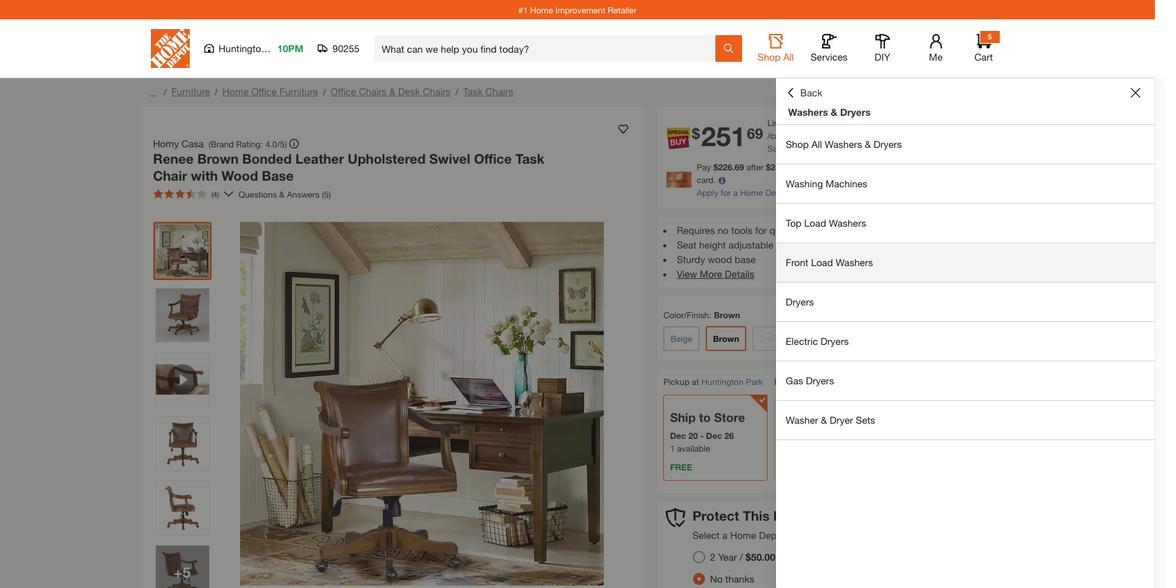 Task type: locate. For each thing, give the bounding box(es) containing it.
1 horizontal spatial 20
[[788, 118, 798, 128]]

0 vertical spatial 90255
[[333, 42, 360, 54]]

shop inside menu
[[786, 138, 809, 150]]

shop for shop all washers & dryers
[[786, 138, 809, 150]]

washers down back button
[[789, 106, 828, 118]]

depot down off
[[766, 187, 789, 198]]

to for store
[[699, 411, 711, 425]]

& for questions & answers (5)
[[279, 189, 285, 199]]

upon
[[916, 162, 935, 172]]

homy casa
[[153, 138, 204, 149]]

office down huntington park
[[251, 86, 277, 97]]

2 horizontal spatial office
[[474, 151, 512, 167]]

0 vertical spatial 25
[[810, 143, 820, 153]]

0 vertical spatial to
[[814, 377, 822, 387]]

load for front
[[811, 257, 833, 268]]

1 vertical spatial for
[[756, 224, 767, 236]]

$ 251 69
[[692, 121, 763, 153]]

brown down color/finish : brown
[[713, 334, 740, 344]]

load for top
[[805, 217, 827, 229]]

load
[[805, 217, 827, 229], [811, 257, 833, 268]]

1
[[670, 443, 675, 454]]

$ left 251
[[692, 125, 700, 142]]

dryers right order
[[840, 106, 871, 118]]

20 left 'per'
[[788, 118, 798, 128]]

shop inside 'button'
[[758, 51, 781, 62]]

0 vertical spatial park
[[269, 42, 289, 54]]

4.0
[[265, 139, 277, 149]]

90255 inside button
[[333, 42, 360, 54]]

0 vertical spatial brown
[[197, 151, 239, 167]]

1 vertical spatial task
[[516, 151, 545, 167]]

251
[[701, 121, 746, 153]]

1 horizontal spatial furniture
[[280, 86, 318, 97]]

depot down item
[[759, 530, 786, 541]]

brown inside button
[[713, 334, 740, 344]]

office right swivel
[[474, 151, 512, 167]]

a left the "new"
[[971, 162, 975, 172]]

opening
[[938, 162, 968, 172]]

furniture down 10pm
[[280, 86, 318, 97]]

& inside "link"
[[821, 414, 827, 426]]

& left dryer
[[821, 414, 827, 426]]

2 furniture from the left
[[280, 86, 318, 97]]

0 vertical spatial huntington
[[219, 42, 267, 54]]

20 left "-"
[[689, 431, 698, 441]]

sets
[[856, 414, 876, 426]]

0 horizontal spatial 25
[[771, 162, 780, 172]]

1 vertical spatial a
[[734, 187, 738, 198]]

all up back button
[[784, 51, 794, 62]]

brown down (brand
[[197, 151, 239, 167]]

furniture right "..."
[[171, 86, 210, 97]]

brown right :
[[714, 310, 740, 320]]

25 left off
[[771, 162, 780, 172]]

90255 inside delivering to 90255
[[824, 377, 848, 388]]

1 horizontal spatial for
[[756, 224, 767, 236]]

shop all
[[758, 51, 794, 62]]

option group
[[689, 547, 785, 588]]

dryers up purchase
[[874, 138, 902, 150]]

0 horizontal spatial all
[[784, 51, 794, 62]]

0 horizontal spatial chairs
[[359, 86, 387, 97]]

1 vertical spatial 20
[[689, 431, 698, 441]]

huntington right at on the right of page
[[702, 377, 744, 387]]

park left delivering
[[746, 377, 763, 387]]

. down order
[[816, 130, 818, 141]]

leather
[[296, 151, 344, 167]]

1 vertical spatial .
[[808, 143, 810, 153]]

home inside ... / furniture / home office furniture / office chairs & desk chairs / task chairs
[[223, 86, 249, 97]]

a right select
[[723, 530, 728, 541]]

(5)
[[322, 189, 331, 199]]

1 vertical spatial 90255
[[824, 377, 848, 388]]

limit
[[768, 118, 786, 128]]

1 horizontal spatial task
[[516, 151, 545, 167]]

cart 5
[[975, 32, 993, 62]]

0 horizontal spatial park
[[269, 42, 289, 54]]

$ up 160
[[797, 130, 802, 141]]

0 horizontal spatial dec
[[670, 431, 686, 441]]

a inside the your total qualifying purchase upon opening a new card.
[[971, 162, 975, 172]]

0 vertical spatial all
[[784, 51, 794, 62]]

at
[[692, 377, 699, 387]]

with
[[191, 168, 218, 183]]

10pm
[[277, 42, 304, 54]]

office
[[251, 86, 277, 97], [331, 86, 356, 97], [474, 151, 512, 167]]

1 vertical spatial brown
[[714, 310, 740, 320]]

for down info image
[[721, 187, 731, 198]]

bonded
[[242, 151, 292, 167]]

3.5 stars image
[[153, 189, 207, 199]]

& right 'per'
[[831, 106, 838, 118]]

menu containing shop all washers & dryers
[[776, 125, 1155, 440]]

& down base
[[279, 189, 285, 199]]

task inside renee brown bonded leather upholstered swivel office task chair with wood base
[[516, 151, 545, 167]]

back button
[[786, 87, 823, 99]]

to left the 90255 link on the bottom
[[814, 377, 822, 387]]

dec
[[670, 431, 686, 441], [706, 431, 722, 441], [811, 431, 827, 441]]

drawer close image
[[1131, 88, 1141, 98]]

dryers
[[840, 106, 871, 118], [874, 138, 902, 150], [786, 296, 814, 308], [821, 335, 849, 347], [806, 375, 834, 386]]

huntington
[[219, 42, 267, 54], [702, 377, 744, 387]]

0 horizontal spatial 20
[[689, 431, 698, 441]]

to up "-"
[[699, 411, 711, 425]]

total
[[821, 162, 838, 172]]

load right front
[[811, 257, 833, 268]]

top
[[786, 217, 802, 229]]

& for washer & dryer sets
[[821, 414, 827, 426]]

washers for top load washers
[[829, 217, 867, 229]]

your total qualifying purchase upon opening a new card.
[[697, 162, 993, 185]]

all inside menu
[[812, 138, 822, 150]]

1 vertical spatial depot
[[759, 530, 786, 541]]

dec up 1
[[670, 431, 686, 441]]

0 vertical spatial load
[[805, 217, 827, 229]]

dec left 22
[[811, 431, 827, 441]]

411
[[802, 130, 816, 141]]

dryer
[[830, 414, 853, 426]]

0 horizontal spatial for
[[721, 187, 731, 198]]

0 vertical spatial a
[[971, 162, 975, 172]]

0 horizontal spatial office
[[251, 86, 277, 97]]

home up 2 year / $50.00
[[731, 530, 757, 541]]

pay $ 226.69 after $ 25 off
[[697, 162, 799, 172]]

0 horizontal spatial shop
[[758, 51, 781, 62]]

home right #1
[[530, 5, 553, 15]]

quick
[[770, 224, 793, 236]]

& inside ... / furniture / home office furniture / office chairs & desk chairs / task chairs
[[390, 86, 396, 97]]

90255 link
[[824, 376, 848, 389]]

item
[[774, 508, 802, 524]]

0 vertical spatial 20
[[788, 118, 798, 128]]

for up adjustable
[[756, 224, 767, 236]]

office down 90255 button
[[331, 86, 356, 97]]

/5)
[[277, 139, 287, 149]]

0 horizontal spatial .
[[808, 143, 810, 153]]

& left desk
[[390, 86, 396, 97]]

details
[[725, 268, 755, 280]]

1 furniture from the left
[[171, 86, 210, 97]]

2 horizontal spatial a
[[971, 162, 975, 172]]

226.69
[[718, 162, 744, 172]]

apply
[[697, 187, 719, 198]]

1 vertical spatial park
[[746, 377, 763, 387]]

22
[[829, 431, 839, 441]]

2 chairs from the left
[[423, 86, 451, 97]]

washers down card
[[829, 217, 867, 229]]

1 horizontal spatial office
[[331, 86, 356, 97]]

answers
[[287, 189, 320, 199]]

2 horizontal spatial chairs
[[486, 86, 514, 97]]

90255 up ... / furniture / home office furniture / office chairs & desk chairs / task chairs in the top left of the page
[[333, 42, 360, 54]]

1 horizontal spatial 25
[[810, 143, 820, 153]]

park up home office furniture link
[[269, 42, 289, 54]]

1 horizontal spatial dec
[[706, 431, 722, 441]]

huntington park button
[[702, 377, 763, 387]]

2 horizontal spatial dec
[[811, 431, 827, 441]]

(
[[822, 143, 824, 153]]

for:
[[905, 530, 920, 541]]

upholstered
[[348, 151, 426, 167]]

90255 up washer & dryer sets
[[824, 377, 848, 388]]

1 horizontal spatial to
[[814, 377, 822, 387]]

protection
[[788, 530, 833, 541]]

0 vertical spatial shop
[[758, 51, 781, 62]]

2 vertical spatial a
[[723, 530, 728, 541]]

1 horizontal spatial chairs
[[423, 86, 451, 97]]

washers down assembly
[[836, 257, 873, 268]]

2 year / $50.00
[[710, 552, 776, 563]]

front
[[786, 257, 809, 268]]

load right top
[[805, 217, 827, 229]]

20
[[788, 118, 798, 128], [689, 431, 698, 441]]

off
[[783, 162, 799, 172]]

to inside the ship to store dec 20 - dec 26 1 available
[[699, 411, 711, 425]]

1 vertical spatial all
[[812, 138, 822, 150]]

dec right "-"
[[706, 431, 722, 441]]

0 vertical spatial for
[[721, 187, 731, 198]]

dryers up electric
[[786, 296, 814, 308]]

3 dec from the left
[[811, 431, 827, 441]]

apply now image
[[667, 172, 697, 188]]

all for shop all
[[784, 51, 794, 62]]

0 horizontal spatial a
[[723, 530, 728, 541]]

home right furniture link
[[223, 86, 249, 97]]

1 horizontal spatial shop
[[786, 138, 809, 150]]

all inside 'button'
[[784, 51, 794, 62]]

1 vertical spatial load
[[811, 257, 833, 268]]

0 horizontal spatial 90255
[[333, 42, 360, 54]]

home office furniture link
[[223, 86, 318, 97]]

.
[[816, 130, 818, 141], [808, 143, 810, 153]]

0 vertical spatial task
[[463, 86, 483, 97]]

25 left (
[[810, 143, 820, 153]]

brown homy casa task chairs renee c3.2 image
[[156, 417, 209, 471]]

1 vertical spatial huntington
[[702, 377, 744, 387]]

a down 226.69
[[734, 187, 738, 198]]

view
[[677, 268, 697, 280]]

2 dec from the left
[[706, 431, 722, 441]]

to inside delivering to 90255
[[814, 377, 822, 387]]

What can we help you find today? search field
[[382, 36, 715, 61]]

all left 39
[[812, 138, 822, 150]]

menu
[[776, 125, 1155, 440]]

0 horizontal spatial task
[[463, 86, 483, 97]]

to for 90255
[[814, 377, 822, 387]]

all for shop all washers & dryers
[[812, 138, 822, 150]]

1 horizontal spatial 90255
[[824, 377, 848, 388]]

2 vertical spatial brown
[[713, 334, 740, 344]]

washers right (
[[825, 138, 862, 150]]

protect
[[693, 508, 739, 524]]

washers for front load washers
[[836, 257, 873, 268]]

%)
[[834, 143, 844, 153]]

1 vertical spatial shop
[[786, 138, 809, 150]]

new
[[978, 162, 993, 172]]

seat
[[677, 239, 697, 251]]

diy
[[875, 51, 891, 62]]

39
[[824, 143, 834, 153]]

no
[[718, 224, 729, 236]]

base
[[735, 254, 756, 265]]

shop for shop all
[[758, 51, 781, 62]]

renee
[[153, 151, 194, 167]]

front load washers
[[786, 257, 873, 268]]

top load washers link
[[776, 204, 1155, 243]]

park
[[269, 42, 289, 54], [746, 377, 763, 387]]

0 horizontal spatial to
[[699, 411, 711, 425]]

select
[[693, 530, 720, 541]]

huntington left 10pm
[[219, 42, 267, 54]]

1 vertical spatial 25
[[771, 162, 780, 172]]

1 horizontal spatial all
[[812, 138, 822, 150]]

pay
[[697, 162, 711, 172]]

questions & answers (5)
[[239, 189, 331, 199]]

0 horizontal spatial furniture
[[171, 86, 210, 97]]

$ right after
[[766, 162, 771, 172]]

friday,
[[781, 431, 809, 441]]

& for washers & dryers
[[831, 106, 838, 118]]

1 vertical spatial to
[[699, 411, 711, 425]]

base
[[262, 168, 294, 183]]

1 horizontal spatial .
[[816, 130, 818, 141]]

furniture
[[171, 86, 210, 97], [280, 86, 318, 97]]

washers
[[789, 106, 828, 118], [825, 138, 862, 150], [829, 217, 867, 229], [836, 257, 873, 268]]

. down 411
[[808, 143, 810, 153]]



Task type: describe. For each thing, give the bounding box(es) containing it.
dryers right gas at bottom right
[[806, 375, 834, 386]]

brown homy casa task chairs renee 64.0 image
[[156, 224, 209, 278]]

machines
[[826, 178, 868, 189]]

ship to store dec 20 - dec 26 1 available
[[670, 411, 745, 454]]

(brand
[[209, 139, 234, 149]]

requires no tools for quick and easy assembly seat height adjustable sturdy wood base view more details
[[677, 224, 879, 280]]

allstate
[[871, 530, 903, 541]]

electric
[[786, 335, 818, 347]]

free
[[670, 462, 693, 472]]

chair
[[153, 168, 187, 183]]

plan
[[836, 530, 855, 541]]

adjustable
[[729, 239, 774, 251]]

height
[[699, 239, 726, 251]]

& up qualifying at the right of page
[[865, 138, 871, 150]]

1 horizontal spatial park
[[746, 377, 763, 387]]

94
[[818, 130, 828, 141]]

shop all washers & dryers
[[786, 138, 902, 150]]

for inside requires no tools for quick and easy assembly seat height adjustable sturdy wood base view more details
[[756, 224, 767, 236]]

$ inside '$ 251 69'
[[692, 125, 700, 142]]

home inside protect this item select a home depot protection plan by allstate for:
[[731, 530, 757, 541]]

office chairs & desk chairs link
[[331, 86, 451, 97]]

washer
[[786, 414, 819, 426]]

brown homy casa task chairs renee e1.1 image
[[156, 289, 209, 342]]

color/finish
[[664, 310, 709, 320]]

dryers right electric
[[821, 335, 849, 347]]

qualifying
[[840, 162, 876, 172]]

/ right year
[[740, 552, 743, 563]]

more
[[700, 268, 722, 280]]

20 inside the ship to store dec 20 - dec 26 1 available
[[689, 431, 698, 441]]

depot inside protect this item select a home depot protection plan by allstate for:
[[759, 530, 786, 541]]

info image
[[719, 177, 726, 185]]

this
[[743, 508, 770, 524]]

order
[[815, 118, 835, 128]]

1 horizontal spatial a
[[734, 187, 738, 198]]

(4)
[[211, 190, 219, 199]]

tools
[[732, 224, 753, 236]]

shop all button
[[757, 34, 795, 63]]

year
[[718, 552, 737, 563]]

beige
[[671, 334, 693, 344]]

brown homy casa task chairs renee 4f.3 image
[[156, 482, 209, 535]]

3 chairs from the left
[[486, 86, 514, 97]]

a inside protect this item select a home depot protection plan by allstate for:
[[723, 530, 728, 541]]

/ left "task chairs" link
[[456, 87, 459, 97]]

...
[[149, 88, 157, 98]]

5
[[988, 32, 992, 41]]

furniture link
[[171, 86, 210, 97]]

cart
[[975, 51, 993, 62]]

pickup
[[664, 377, 690, 387]]

#1 home improvement retailer
[[519, 5, 637, 15]]

20 inside limit 20 per order /carton $ 411 . 94 save $ 160 . 25 ( 39 %)
[[788, 118, 798, 128]]

consumer
[[791, 187, 831, 198]]

brown button
[[706, 326, 747, 351]]

160
[[794, 143, 808, 153]]

card.
[[697, 175, 716, 185]]

the home depot logo image
[[151, 29, 190, 68]]

delivery
[[781, 411, 828, 425]]

washers for shop all washers & dryers
[[825, 138, 862, 150]]

/ right ... button
[[164, 87, 167, 97]]

1 horizontal spatial huntington
[[702, 377, 744, 387]]

washing
[[786, 178, 823, 189]]

wood
[[708, 254, 732, 265]]

/ right furniture link
[[215, 87, 218, 97]]

(brand rating: 4.0 /5)
[[209, 139, 287, 149]]

diy button
[[863, 34, 902, 63]]

washer & dryer sets link
[[776, 401, 1155, 440]]

0 vertical spatial depot
[[766, 187, 789, 198]]

limit 20 per order /carton $ 411 . 94 save $ 160 . 25 ( 39 %)
[[768, 118, 844, 153]]

per
[[800, 118, 813, 128]]

requires
[[677, 224, 715, 236]]

thanks
[[726, 573, 755, 585]]

save
[[768, 143, 787, 153]]

dryers link
[[776, 283, 1155, 321]]

feedback link image
[[1148, 205, 1165, 271]]

washers & dryers
[[789, 106, 871, 118]]

available
[[677, 443, 711, 454]]

task inside ... / furniture / home office furniture / office chairs & desk chairs / task chairs
[[463, 86, 483, 97]]

26
[[725, 431, 734, 441]]

sturdy
[[677, 254, 705, 265]]

-
[[701, 431, 704, 441]]

/carton
[[768, 130, 795, 141]]

1 dec from the left
[[670, 431, 686, 441]]

homy
[[153, 138, 179, 149]]

protect this item select a home depot protection plan by allstate for:
[[693, 508, 920, 541]]

brown inside renee brown bonded leather upholstered swivel office task chair with wood base
[[197, 151, 239, 167]]

apply for a home depot consumer card
[[697, 187, 851, 198]]

by
[[857, 530, 868, 541]]

store
[[714, 411, 745, 425]]

retailer
[[608, 5, 637, 15]]

huntington park
[[219, 42, 289, 54]]

(4) button
[[148, 184, 224, 204]]

washer & dryer sets
[[786, 414, 876, 426]]

6316524675112 image
[[156, 353, 209, 406]]

$ right pay
[[714, 162, 718, 172]]

after
[[747, 162, 764, 172]]

/ down 90255 button
[[323, 87, 326, 97]]

delivery friday, dec 22
[[781, 411, 839, 441]]

top load washers
[[786, 217, 867, 229]]

washing machines link
[[776, 164, 1155, 203]]

option group containing 2 year /
[[689, 547, 785, 588]]

home down after
[[741, 187, 763, 198]]

purchase
[[879, 162, 914, 172]]

services
[[811, 51, 848, 62]]

shop all washers & dryers link
[[776, 125, 1155, 164]]

$ right save
[[789, 143, 794, 153]]

1 chairs from the left
[[359, 86, 387, 97]]

0 horizontal spatial huntington
[[219, 42, 267, 54]]

no
[[710, 573, 723, 585]]

0 vertical spatial .
[[816, 130, 818, 141]]

brown homy casa task chairs renee 1f.4 image
[[156, 546, 209, 588]]

electric dryers
[[786, 335, 849, 347]]

office inside renee brown bonded leather upholstered swivel office task chair with wood base
[[474, 151, 512, 167]]

dec inside delivery friday, dec 22
[[811, 431, 827, 441]]

apply for a home depot consumer card link
[[697, 187, 851, 198]]

rating:
[[236, 139, 263, 149]]

25 inside limit 20 per order /carton $ 411 . 94 save $ 160 . 25 ( 39 %)
[[810, 143, 820, 153]]

(4) link
[[148, 184, 234, 204]]



Task type: vqa. For each thing, say whether or not it's contained in the screenshot.
topmost rental
no



